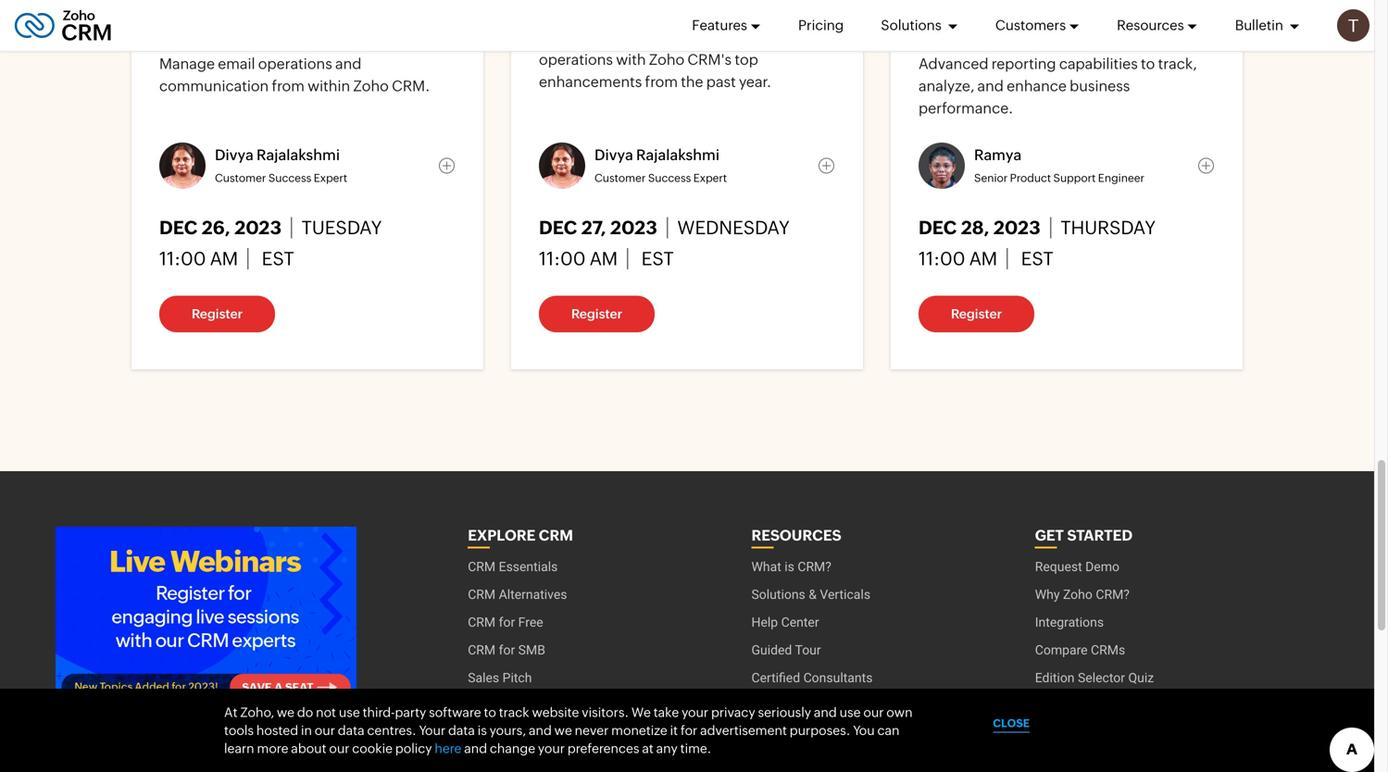 Task type: locate. For each thing, give the bounding box(es) containing it.
engineer
[[1098, 172, 1145, 184]]

1 horizontal spatial from
[[645, 73, 678, 90]]

2 horizontal spatial 2023
[[994, 217, 1041, 239]]

2 divya from the left
[[595, 147, 633, 164]]

register link for 27,
[[539, 296, 655, 333]]

customer down 'certified'
[[752, 698, 808, 714]]

edition
[[1035, 671, 1075, 686]]

crm inside crm for smb link
[[468, 643, 496, 658]]

success up wednesday
[[648, 172, 691, 184]]

est down "dec 28, 2023"
[[1018, 248, 1054, 270]]

1 horizontal spatial est
[[638, 248, 674, 270]]

1 horizontal spatial divya rajalakshmi customer success expert
[[595, 147, 727, 184]]

1 horizontal spatial divya
[[595, 147, 633, 164]]

explore crm
[[468, 527, 573, 544]]

crm down 'explore'
[[468, 559, 496, 575]]

0 horizontal spatial 11:00 am
[[159, 248, 238, 270]]

advanced for advanced reporting capabilities to track, analyze, and enhance business performance.
[[919, 55, 989, 72]]

advanced up "analyze,"
[[919, 55, 989, 72]]

1 horizontal spatial is
[[785, 559, 795, 575]]

0 vertical spatial we
[[277, 705, 295, 720]]

business down capabilities
[[1070, 77, 1130, 95]]

register link
[[159, 296, 275, 333], [539, 296, 655, 333], [919, 296, 1035, 333]]

3 2023 from the left
[[994, 217, 1041, 239]]

1 data from the left
[[338, 723, 365, 738]]

1 vertical spatial for
[[499, 643, 515, 658]]

to inside advanced reporting capabilities to track, analyze, and enhance business performance.
[[1141, 55, 1155, 72]]

2 horizontal spatial register link
[[919, 296, 1035, 333]]

2 am from the left
[[590, 248, 618, 270]]

advanced up the customers
[[919, 0, 1028, 12]]

3 est from the left
[[1018, 248, 1054, 270]]

customer up dec 26, 2023
[[215, 172, 266, 184]]

0 horizontal spatial divya rajalakshmi customer success expert
[[215, 147, 348, 184]]

0 horizontal spatial am
[[210, 248, 238, 270]]

divya for 27,
[[595, 147, 633, 164]]

for left free
[[499, 615, 515, 630]]

crm essentials link
[[468, 553, 558, 581]]

1 vertical spatial is
[[478, 723, 487, 738]]

learn
[[224, 742, 254, 756]]

2
[[1097, 12, 1111, 38]]

never
[[575, 723, 609, 738]]

zoho left crm.
[[353, 77, 389, 95]]

1 dec from the left
[[159, 217, 198, 239]]

2 horizontal spatial am
[[969, 248, 998, 270]]

own
[[887, 705, 913, 720]]

our right about
[[329, 742, 350, 756]]

1 horizontal spatial dec
[[539, 217, 577, 239]]

1 horizontal spatial solutions
[[881, 17, 945, 33]]

1 vertical spatial business
[[1070, 77, 1130, 95]]

0 vertical spatial is
[[785, 559, 795, 575]]

3 sales from the top
[[468, 726, 499, 742]]

0 horizontal spatial expert
[[314, 172, 348, 184]]

1 horizontal spatial rajalakshmi
[[636, 147, 720, 164]]

divya up dec 27, 2023
[[595, 147, 633, 164]]

crm inside crm alternatives link
[[468, 587, 496, 603]]

0 horizontal spatial success
[[268, 172, 312, 184]]

zoho down aspects
[[649, 51, 685, 68]]

26,
[[202, 217, 231, 239]]

1 advanced from the top
[[919, 0, 1028, 12]]

zoho inside manage email operations and communication from within zoho crm.
[[353, 77, 389, 95]]

1 register from the left
[[192, 307, 243, 321]]

is right what
[[785, 559, 795, 575]]

here and change your preferences at any time.
[[435, 742, 712, 756]]

3 11:00 from the left
[[919, 248, 966, 270]]

0 horizontal spatial crm?
[[798, 559, 832, 575]]

1 divya rajalakshmi customer success expert from the left
[[215, 147, 348, 184]]

zoho up "analyze,"
[[919, 12, 974, 38]]

resources
[[1117, 17, 1185, 33]]

use right "not"
[[339, 705, 360, 720]]

register link down 28,
[[919, 296, 1035, 333]]

1 horizontal spatial register
[[572, 307, 623, 321]]

crm up essentials
[[539, 527, 573, 544]]

dec 27, 2023
[[539, 217, 658, 239]]

register down 28,
[[951, 307, 1002, 321]]

and up within
[[335, 55, 362, 72]]

reports
[[1033, 0, 1118, 12]]

reporting
[[992, 55, 1057, 72]]

in down the do
[[301, 723, 312, 738]]

from inside 'enhance various aspects of business operations with zoho crm's top enhancements from the past year.'
[[645, 73, 678, 90]]

1 horizontal spatial we
[[555, 723, 572, 738]]

expert up wednesday
[[694, 172, 727, 184]]

crm up crm for smb
[[468, 615, 496, 630]]

2 vertical spatial for
[[681, 723, 698, 738]]

operations down enhance
[[539, 51, 613, 68]]

to left track
[[484, 705, 496, 720]]

1 divya from the left
[[215, 147, 254, 164]]

1 11:00 from the left
[[159, 248, 206, 270]]

1 horizontal spatial to
[[1141, 55, 1155, 72]]

essentials
[[499, 559, 558, 575]]

0 horizontal spatial divya
[[215, 147, 254, 164]]

2 register link from the left
[[539, 296, 655, 333]]

and right here link
[[464, 742, 487, 756]]

0 vertical spatial in
[[1122, 0, 1142, 12]]

crm alternatives
[[468, 587, 567, 603]]

rajalakshmi
[[257, 147, 340, 164], [636, 147, 720, 164]]

we left the do
[[277, 705, 295, 720]]

sales down sales pitch link on the bottom of page
[[468, 698, 499, 714]]

why
[[1035, 587, 1060, 603]]

compare crms
[[1035, 643, 1126, 658]]

year.
[[739, 73, 772, 90]]

0 horizontal spatial operations
[[258, 55, 332, 72]]

tuesday
[[302, 217, 382, 239]]

your
[[682, 705, 709, 720], [538, 742, 565, 756]]

data
[[338, 723, 365, 738], [448, 723, 475, 738]]

divya rajalakshmi customer success expert up dec 27, 2023
[[595, 147, 727, 184]]

you
[[853, 723, 875, 738]]

divya
[[215, 147, 254, 164], [595, 147, 633, 164]]

data down software
[[448, 723, 475, 738]]

terry turtle image
[[1338, 9, 1370, 42]]

2 advanced from the top
[[919, 55, 989, 72]]

2 horizontal spatial register
[[951, 307, 1002, 321]]

0 horizontal spatial dec
[[159, 217, 198, 239]]

2 2023 from the left
[[610, 217, 658, 239]]

2 11:00 from the left
[[539, 248, 586, 270]]

at zoho, we do not use third-party software to track website visitors. we take your privacy seriously and use our own tools hosted in our data centres. your data is yours, and we never monetize it for advertisement purposes. you can learn more about our cookie policy
[[224, 705, 913, 756]]

1 horizontal spatial crm?
[[1096, 587, 1130, 603]]

am for 27,
[[590, 248, 618, 270]]

solutions up help center
[[752, 587, 806, 603]]

11:00 am down 28,
[[919, 248, 998, 270]]

dec 28, 2023
[[919, 217, 1041, 239]]

2 data from the left
[[448, 723, 475, 738]]

register for 28,
[[951, 307, 1002, 321]]

1 horizontal spatial 11:00 am
[[539, 248, 618, 270]]

2 11:00 am from the left
[[539, 248, 618, 270]]

1 use from the left
[[339, 705, 360, 720]]

zoho down request demo link in the right bottom of the page
[[1063, 587, 1093, 603]]

and inside manage email operations and communication from within zoho crm.
[[335, 55, 362, 72]]

to left track,
[[1141, 55, 1155, 72]]

1 horizontal spatial expert
[[694, 172, 727, 184]]

2 est from the left
[[638, 248, 674, 270]]

0 horizontal spatial 11:00
[[159, 248, 206, 270]]

2 horizontal spatial 11:00 am
[[919, 248, 998, 270]]

2023 right 27,
[[610, 217, 658, 239]]

11:00
[[159, 248, 206, 270], [539, 248, 586, 270], [919, 248, 966, 270]]

zoho,
[[240, 705, 274, 720]]

in inside advanced reports in zoho crm - part 2
[[1122, 0, 1142, 12]]

use
[[339, 705, 360, 720], [840, 705, 861, 720]]

customer up dec 27, 2023
[[595, 172, 646, 184]]

at
[[642, 742, 654, 756]]

register link down 26,
[[159, 296, 275, 333]]

compare
[[1035, 643, 1088, 658]]

est for dec 26, 2023
[[258, 248, 294, 270]]

not
[[316, 705, 336, 720]]

manage email operations and communication from within zoho crm.
[[159, 55, 430, 95]]

0 vertical spatial for
[[499, 615, 515, 630]]

crm down never
[[580, 754, 607, 769]]

1 horizontal spatial success
[[648, 172, 691, 184]]

11:00 am down 26,
[[159, 248, 238, 270]]

for left smb
[[499, 643, 515, 658]]

sales
[[468, 671, 499, 686], [468, 698, 499, 714], [468, 726, 499, 742]]

1 horizontal spatial in
[[1122, 0, 1142, 12]]

11:00 for 28,
[[919, 248, 966, 270]]

solutions up "analyze,"
[[881, 17, 945, 33]]

1 expert from the left
[[314, 172, 348, 184]]

success up tuesday
[[268, 172, 312, 184]]

crm? up &
[[798, 559, 832, 575]]

1 register link from the left
[[159, 296, 275, 333]]

your
[[419, 723, 446, 738]]

verticals
[[820, 587, 871, 603]]

0 horizontal spatial use
[[339, 705, 360, 720]]

1 est from the left
[[258, 248, 294, 270]]

1 vertical spatial crm?
[[1096, 587, 1130, 603]]

2023 right 26,
[[235, 217, 282, 239]]

0 vertical spatial crm?
[[798, 559, 832, 575]]

0 vertical spatial solutions
[[881, 17, 945, 33]]

2 sales from the top
[[468, 698, 499, 714]]

1 vertical spatial advanced
[[919, 55, 989, 72]]

1 horizontal spatial register link
[[539, 296, 655, 333]]

is left yours,
[[478, 723, 487, 738]]

1 success from the left
[[268, 172, 312, 184]]

est down dec 26, 2023
[[258, 248, 294, 270]]

request demo link
[[1035, 553, 1120, 581]]

zoho inside why zoho crm? link
[[1063, 587, 1093, 603]]

0 horizontal spatial business
[[729, 28, 789, 46]]

1 vertical spatial sales
[[468, 698, 499, 714]]

am down "dec 28, 2023"
[[969, 248, 998, 270]]

0 vertical spatial advanced
[[919, 0, 1028, 12]]

2 rajalakshmi from the left
[[636, 147, 720, 164]]

success
[[268, 172, 312, 184], [648, 172, 691, 184]]

sales left pitch
[[468, 671, 499, 686]]

is
[[785, 559, 795, 575], [478, 723, 487, 738]]

crm inside crm essentials link
[[468, 559, 496, 575]]

2 horizontal spatial 11:00
[[919, 248, 966, 270]]

0 horizontal spatial your
[[538, 742, 565, 756]]

from left the
[[645, 73, 678, 90]]

11:00 am for 28,
[[919, 248, 998, 270]]

performance.
[[919, 100, 1014, 117]]

dec 26, 2023
[[159, 217, 282, 239]]

2 success from the left
[[648, 172, 691, 184]]

1 horizontal spatial data
[[448, 723, 475, 738]]

1 vertical spatial solutions
[[752, 587, 806, 603]]

divya down communication
[[215, 147, 254, 164]]

rajalakshmi down within
[[257, 147, 340, 164]]

notes
[[800, 726, 835, 742]]

crm up crm for free
[[468, 587, 496, 603]]

divya rajalakshmi customer success expert
[[215, 147, 348, 184], [595, 147, 727, 184]]

1 horizontal spatial customer
[[595, 172, 646, 184]]

0 horizontal spatial register link
[[159, 296, 275, 333]]

0 horizontal spatial customer
[[215, 172, 266, 184]]

0 horizontal spatial solutions
[[752, 587, 806, 603]]

1 horizontal spatial 11:00
[[539, 248, 586, 270]]

demo
[[1086, 559, 1120, 575]]

tools
[[224, 723, 254, 738]]

0 horizontal spatial to
[[484, 705, 496, 720]]

0 vertical spatial sales
[[468, 671, 499, 686]]

11:00 am down 27,
[[539, 248, 618, 270]]

use up you
[[840, 705, 861, 720]]

register for 26,
[[192, 307, 243, 321]]

we down website
[[555, 723, 572, 738]]

and inside advanced reporting capabilities to track, analyze, and enhance business performance.
[[978, 77, 1004, 95]]

0 horizontal spatial data
[[338, 723, 365, 738]]

2 expert from the left
[[694, 172, 727, 184]]

register
[[192, 307, 243, 321], [572, 307, 623, 321], [951, 307, 1002, 321]]

pricing
[[799, 17, 844, 33]]

11:00 down 27,
[[539, 248, 586, 270]]

1 2023 from the left
[[235, 217, 282, 239]]

1 horizontal spatial your
[[682, 705, 709, 720]]

what is crm?
[[752, 559, 832, 575]]

0 vertical spatial business
[[729, 28, 789, 46]]

advanced for advanced reports in zoho crm - part 2
[[919, 0, 1028, 12]]

2 horizontal spatial customer
[[752, 698, 808, 714]]

1 vertical spatial to
[[484, 705, 496, 720]]

our down "not"
[[315, 723, 335, 738]]

our up you
[[864, 705, 884, 720]]

2 horizontal spatial dec
[[919, 217, 957, 239]]

thursday
[[1061, 217, 1156, 239]]

at
[[224, 705, 238, 720]]

rajalakshmi down the
[[636, 147, 720, 164]]

dec left 27,
[[539, 217, 577, 239]]

3 register from the left
[[951, 307, 1002, 321]]

expert for tuesday
[[314, 172, 348, 184]]

0 horizontal spatial from
[[272, 77, 305, 95]]

dec
[[159, 217, 198, 239], [539, 217, 577, 239], [919, 217, 957, 239]]

sales up google
[[468, 726, 499, 742]]

guided
[[752, 643, 792, 658]]

data up cookie
[[338, 723, 365, 738]]

is inside "what is crm?" link
[[785, 559, 795, 575]]

business right "of"
[[729, 28, 789, 46]]

est
[[258, 248, 294, 270], [638, 248, 674, 270], [1018, 248, 1054, 270]]

11:00 down 26,
[[159, 248, 206, 270]]

crm? down demo
[[1096, 587, 1130, 603]]

crm up sales pitch
[[468, 643, 496, 658]]

0 horizontal spatial in
[[301, 723, 312, 738]]

3 dec from the left
[[919, 217, 957, 239]]

28,
[[961, 217, 990, 239]]

0 horizontal spatial est
[[258, 248, 294, 270]]

11:00 down 28,
[[919, 248, 966, 270]]

and up performance.
[[978, 77, 1004, 95]]

1 horizontal spatial am
[[590, 248, 618, 270]]

from inside manage email operations and communication from within zoho crm.
[[272, 77, 305, 95]]

for right the it on the bottom left
[[681, 723, 698, 738]]

2 dec from the left
[[539, 217, 577, 239]]

3 11:00 am from the left
[[919, 248, 998, 270]]

zoho crm live webinars 2023 footer image
[[56, 527, 357, 708]]

2 divya rajalakshmi customer success expert from the left
[[595, 147, 727, 184]]

zoho
[[919, 12, 974, 38], [649, 51, 685, 68], [353, 77, 389, 95], [1063, 587, 1093, 603]]

1 am from the left
[[210, 248, 238, 270]]

1 rajalakshmi from the left
[[257, 147, 340, 164]]

dec left 26,
[[159, 217, 198, 239]]

expert up tuesday
[[314, 172, 348, 184]]

support
[[1054, 172, 1096, 184]]

divya rajalakshmi customer success expert up tuesday
[[215, 147, 348, 184]]

0 vertical spatial to
[[1141, 55, 1155, 72]]

crm
[[978, 12, 1030, 38], [539, 527, 573, 544], [468, 559, 496, 575], [468, 587, 496, 603], [468, 615, 496, 630], [468, 643, 496, 658], [580, 754, 607, 769]]

1 sales from the top
[[468, 671, 499, 686]]

2 vertical spatial sales
[[468, 726, 499, 742]]

2 register from the left
[[572, 307, 623, 321]]

of
[[712, 28, 726, 46]]

2 vertical spatial our
[[329, 742, 350, 756]]

2023 for dec 26, 2023
[[235, 217, 282, 239]]

1 horizontal spatial operations
[[539, 51, 613, 68]]

register link down dec 27, 2023
[[539, 296, 655, 333]]

operations up within
[[258, 55, 332, 72]]

advanced inside advanced reports in zoho crm - part 2
[[919, 0, 1028, 12]]

3 am from the left
[[969, 248, 998, 270]]

compare crms link
[[1035, 637, 1126, 665]]

am down dec 27, 2023
[[590, 248, 618, 270]]

dec left 28,
[[919, 217, 957, 239]]

visitors.
[[582, 705, 629, 720]]

crm for smb
[[468, 643, 546, 658]]

in up resources
[[1122, 0, 1142, 12]]

seriously
[[758, 705, 812, 720]]

quiz
[[1129, 671, 1154, 686]]

various
[[602, 28, 652, 46]]

crm for free
[[468, 615, 543, 630]]

0 horizontal spatial 2023
[[235, 217, 282, 239]]

am down dec 26, 2023
[[210, 248, 238, 270]]

crm left -
[[978, 12, 1030, 38]]

1 horizontal spatial 2023
[[610, 217, 658, 239]]

register down 26,
[[192, 307, 243, 321]]

0 horizontal spatial rajalakshmi
[[257, 147, 340, 164]]

selector
[[1078, 671, 1126, 686]]

3 register link from the left
[[919, 296, 1035, 333]]

privacy
[[711, 705, 756, 720]]

crm alternatives link
[[468, 581, 567, 609]]

advanced inside advanced reporting capabilities to track, analyze, and enhance business performance.
[[919, 55, 989, 72]]

crm essentials
[[468, 559, 558, 575]]

1 horizontal spatial use
[[840, 705, 861, 720]]

0 vertical spatial your
[[682, 705, 709, 720]]

and
[[335, 55, 362, 72], [978, 77, 1004, 95], [814, 705, 837, 720], [529, 723, 552, 738], [464, 742, 487, 756]]

1 vertical spatial your
[[538, 742, 565, 756]]

2 horizontal spatial est
[[1018, 248, 1054, 270]]

register down dec 27, 2023
[[572, 307, 623, 321]]

est down dec 27, 2023
[[638, 248, 674, 270]]

edition selector quiz
[[1035, 671, 1154, 686]]

0 horizontal spatial register
[[192, 307, 243, 321]]

1 vertical spatial we
[[555, 723, 572, 738]]

1 11:00 am from the left
[[159, 248, 238, 270]]

1 horizontal spatial business
[[1070, 77, 1130, 95]]

from left within
[[272, 77, 305, 95]]

est for dec 27, 2023
[[638, 248, 674, 270]]

0 horizontal spatial is
[[478, 723, 487, 738]]

2023 right 28,
[[994, 217, 1041, 239]]

27,
[[582, 217, 606, 239]]

register for 27,
[[572, 307, 623, 321]]

1 vertical spatial in
[[301, 723, 312, 738]]

google workspace crm link
[[468, 748, 607, 773]]



Task type: vqa. For each thing, say whether or not it's contained in the screenshot.
Star within Umesh Padala Chief Digital & Technology Officer, Star Health
no



Task type: describe. For each thing, give the bounding box(es) containing it.
solutions for solutions & verticals
[[752, 587, 806, 603]]

change
[[490, 742, 536, 756]]

started
[[1068, 527, 1133, 544]]

sales for sales funnel
[[468, 698, 499, 714]]

your inside at zoho, we do not use third-party software to track website visitors. we take your privacy seriously and use our own tools hosted in our data centres. your data is yours, and we never monetize it for advertisement purposes. you can learn more about our cookie policy
[[682, 705, 709, 720]]

do
[[297, 705, 313, 720]]

0 horizontal spatial we
[[277, 705, 295, 720]]

zoho inside 'enhance various aspects of business operations with zoho crm's top enhancements from the past year.'
[[649, 51, 685, 68]]

it
[[670, 723, 678, 738]]

google workspace crm
[[468, 754, 607, 769]]

sales funnel link
[[468, 692, 541, 720]]

customer forum
[[752, 698, 849, 714]]

release
[[752, 726, 797, 742]]

11:00 for 26,
[[159, 248, 206, 270]]

guided tour
[[752, 643, 821, 658]]

party
[[395, 705, 426, 720]]

divya rajalakshmi customer success expert for dec 27, 2023
[[595, 147, 727, 184]]

is inside at zoho, we do not use third-party software to track website visitors. we take your privacy seriously and use our own tools hosted in our data centres. your data is yours, and we never monetize it for advertisement purposes. you can learn more about our cookie policy
[[478, 723, 487, 738]]

2 use from the left
[[840, 705, 861, 720]]

zoho inside advanced reports in zoho crm - part 2
[[919, 12, 974, 38]]

bulletin
[[1235, 17, 1287, 33]]

get
[[1035, 527, 1064, 544]]

release notes link
[[752, 720, 835, 748]]

and up purposes.
[[814, 705, 837, 720]]

&
[[809, 587, 817, 603]]

for for free
[[499, 615, 515, 630]]

dec for dec 27, 2023
[[539, 217, 577, 239]]

communication
[[159, 77, 269, 95]]

expert for wednesday
[[694, 172, 727, 184]]

register link for 28,
[[919, 296, 1035, 333]]

crm.
[[392, 77, 430, 95]]

customer for 27,
[[595, 172, 646, 184]]

get started
[[1035, 527, 1133, 544]]

help
[[752, 615, 778, 630]]

for for smb
[[499, 643, 515, 658]]

certified consultants link
[[752, 665, 873, 692]]

success for tuesday
[[268, 172, 312, 184]]

request
[[1035, 559, 1083, 575]]

tour
[[795, 643, 821, 658]]

11:00 am for 26,
[[159, 248, 238, 270]]

integrations link
[[1035, 609, 1104, 637]]

crm's top
[[688, 51, 759, 68]]

crm? for what is crm?
[[798, 559, 832, 575]]

crm inside google workspace crm "link"
[[580, 754, 607, 769]]

register link for 26,
[[159, 296, 275, 333]]

business inside 'enhance various aspects of business operations with zoho crm's top enhancements from the past year.'
[[729, 28, 789, 46]]

more
[[257, 742, 289, 756]]

success for wednesday
[[648, 172, 691, 184]]

google
[[468, 754, 509, 769]]

est for dec 28, 2023
[[1018, 248, 1054, 270]]

sales pitch
[[468, 671, 532, 686]]

what
[[752, 559, 782, 575]]

part
[[1048, 12, 1092, 38]]

advertisement
[[700, 723, 787, 738]]

product
[[1010, 172, 1052, 184]]

2023 for dec 28, 2023
[[994, 217, 1041, 239]]

advanced reports in zoho crm - part 2
[[919, 0, 1142, 38]]

close
[[993, 717, 1030, 730]]

solutions & verticals link
[[752, 581, 871, 609]]

crm inside advanced reports in zoho crm - part 2
[[978, 12, 1030, 38]]

in inside at zoho, we do not use third-party software to track website visitors. we take your privacy seriously and use our own tools hosted in our data centres. your data is yours, and we never monetize it for advertisement purposes. you can learn more about our cookie policy
[[301, 723, 312, 738]]

sales for sales pipeline
[[468, 726, 499, 742]]

resources link
[[1117, 0, 1198, 51]]

third-
[[363, 705, 395, 720]]

help center
[[752, 615, 819, 630]]

sales for sales pitch
[[468, 671, 499, 686]]

rajalakshmi for wednesday
[[636, 147, 720, 164]]

crm? for why zoho crm?
[[1096, 587, 1130, 603]]

hosted
[[256, 723, 298, 738]]

operations inside manage email operations and communication from within zoho crm.
[[258, 55, 332, 72]]

advanced reporting capabilities to track, analyze, and enhance business performance.
[[919, 55, 1197, 117]]

aspects
[[655, 28, 709, 46]]

-
[[1035, 12, 1043, 38]]

preferences
[[568, 742, 640, 756]]

divya rajalakshmi customer success expert for dec 26, 2023
[[215, 147, 348, 184]]

track,
[[1158, 55, 1197, 72]]

why zoho crm?
[[1035, 587, 1130, 603]]

certified consultants
[[752, 671, 873, 686]]

business inside advanced reporting capabilities to track, analyze, and enhance business performance.
[[1070, 77, 1130, 95]]

track
[[499, 705, 530, 720]]

crm inside crm for free link
[[468, 615, 496, 630]]

enhance various aspects of business operations with zoho crm's top enhancements from the past year.
[[539, 28, 789, 90]]

dec for dec 26, 2023
[[159, 217, 198, 239]]

solutions & verticals
[[752, 587, 871, 603]]

am for 28,
[[969, 248, 998, 270]]

11:00 for 27,
[[539, 248, 586, 270]]

bulletin link
[[1235, 0, 1301, 51]]

features
[[692, 17, 748, 33]]

for inside at zoho, we do not use third-party software to track website visitors. we take your privacy seriously and use our own tools hosted in our data centres. your data is yours, and we never monetize it for advertisement purposes. you can learn more about our cookie policy
[[681, 723, 698, 738]]

operations inside 'enhance various aspects of business operations with zoho crm's top enhancements from the past year.'
[[539, 51, 613, 68]]

pitch
[[503, 671, 532, 686]]

solutions for solutions
[[881, 17, 945, 33]]

manage
[[159, 55, 215, 72]]

analyze,
[[919, 77, 975, 95]]

solutions link
[[881, 0, 959, 51]]

2023 for dec 27, 2023
[[610, 217, 658, 239]]

funnel
[[503, 698, 541, 714]]

yours,
[[490, 723, 526, 738]]

can
[[878, 723, 900, 738]]

rajalakshmi for tuesday
[[257, 147, 340, 164]]

and down website
[[529, 723, 552, 738]]

enhancements
[[539, 73, 642, 90]]

dec for dec 28, 2023
[[919, 217, 957, 239]]

1 vertical spatial our
[[315, 723, 335, 738]]

certified
[[752, 671, 800, 686]]

11:00 am for 27,
[[539, 248, 618, 270]]

zoho crm logo image
[[14, 5, 112, 46]]

0 vertical spatial our
[[864, 705, 884, 720]]

we
[[632, 705, 651, 720]]

here
[[435, 742, 462, 756]]

sales pipeline
[[468, 726, 548, 742]]

time.
[[681, 742, 712, 756]]

about
[[291, 742, 327, 756]]

software
[[429, 705, 481, 720]]

any
[[656, 742, 678, 756]]

help center link
[[752, 609, 819, 637]]

capabilities
[[1060, 55, 1138, 72]]

edition selector quiz link
[[1035, 665, 1154, 692]]

centres.
[[367, 723, 417, 738]]

monetize
[[612, 723, 668, 738]]

within
[[308, 77, 350, 95]]

integrations
[[1035, 615, 1104, 630]]

to inside at zoho, we do not use third-party software to track website visitors. we take your privacy seriously and use our own tools hosted in our data centres. your data is yours, and we never monetize it for advertisement purposes. you can learn more about our cookie policy
[[484, 705, 496, 720]]

am for 26,
[[210, 248, 238, 270]]

free
[[518, 615, 543, 630]]

pipeline
[[503, 726, 548, 742]]

sales pitch link
[[468, 665, 532, 692]]

request demo
[[1035, 559, 1120, 575]]

ramya
[[975, 147, 1022, 164]]

take
[[654, 705, 679, 720]]

enhance
[[1007, 77, 1067, 95]]

customer for 26,
[[215, 172, 266, 184]]

divya for 26,
[[215, 147, 254, 164]]

with
[[616, 51, 646, 68]]



